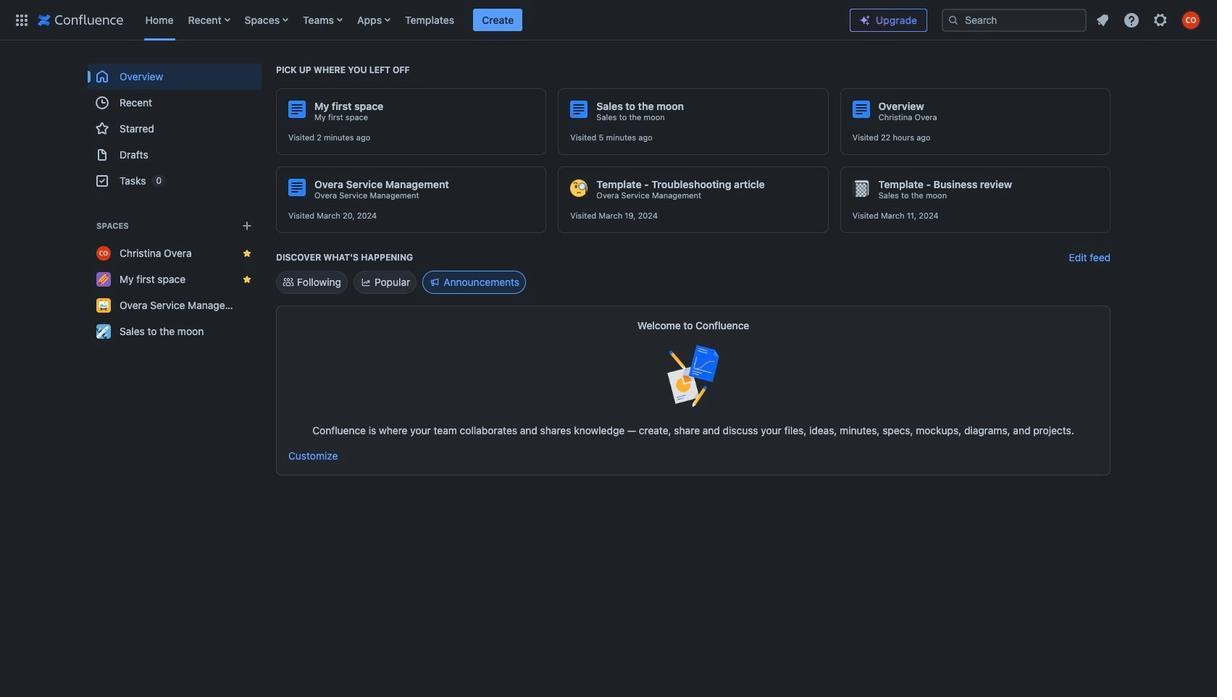 Task type: describe. For each thing, give the bounding box(es) containing it.
Search field
[[942, 8, 1087, 32]]

notification icon image
[[1094, 11, 1111, 29]]

appswitcher icon image
[[13, 11, 30, 29]]

help icon image
[[1123, 11, 1140, 29]]

list item inside list
[[473, 8, 523, 32]]

premium image
[[859, 14, 871, 26]]



Task type: locate. For each thing, give the bounding box(es) containing it.
None search field
[[942, 8, 1087, 32]]

0 horizontal spatial list
[[138, 0, 838, 40]]

:face_with_monocle: image
[[570, 180, 588, 197]]

:notebook: image
[[853, 180, 870, 197], [853, 180, 870, 197]]

:face_with_monocle: image
[[570, 180, 588, 197]]

confluence image
[[38, 11, 124, 29], [38, 11, 124, 29]]

global element
[[9, 0, 838, 40]]

settings icon image
[[1152, 11, 1169, 29]]

search image
[[948, 14, 959, 26]]

list for appswitcher icon
[[138, 0, 838, 40]]

create a space image
[[238, 217, 256, 235]]

banner
[[0, 0, 1217, 43]]

list
[[138, 0, 838, 40], [1090, 7, 1208, 33]]

unstar this space image
[[241, 274, 253, 285]]

list for premium icon
[[1090, 7, 1208, 33]]

list item
[[473, 8, 523, 32]]

group
[[88, 64, 262, 194]]

1 horizontal spatial list
[[1090, 7, 1208, 33]]

unstar this space image
[[241, 248, 253, 259]]



Task type: vqa. For each thing, say whether or not it's contained in the screenshot.
heading
no



